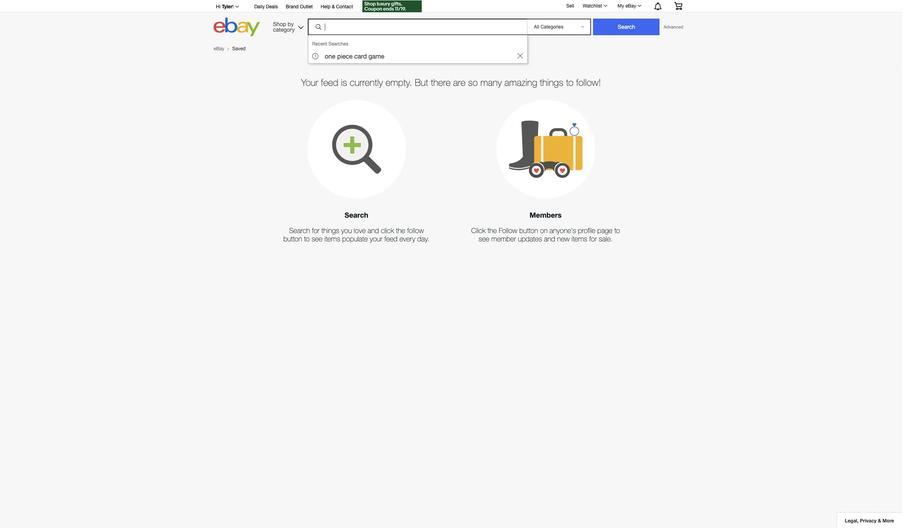 Task type: locate. For each thing, give the bounding box(es) containing it.
member
[[492, 235, 516, 243]]

your
[[301, 77, 319, 88]]

1 vertical spatial things
[[322, 226, 339, 235]]

your feed is currently empty. but there are so many amazing things to follow!
[[301, 77, 601, 88]]

None submit
[[594, 19, 660, 35]]

1 horizontal spatial for
[[590, 235, 597, 243]]

0 horizontal spatial and
[[368, 226, 379, 235]]

see inside click the follow button on anyone's profile page to see member updates and new items for sale.
[[479, 235, 490, 243]]

1 the from the left
[[396, 226, 406, 235]]

0 vertical spatial things
[[540, 77, 564, 88]]

so
[[468, 77, 478, 88]]

0 horizontal spatial &
[[332, 4, 335, 10]]

0 horizontal spatial button
[[284, 235, 302, 243]]

1 horizontal spatial feed
[[385, 235, 398, 243]]

brand
[[286, 4, 299, 10]]

populate
[[342, 235, 368, 243]]

2 horizontal spatial to
[[615, 226, 620, 235]]

1 vertical spatial search
[[289, 226, 310, 235]]

things
[[540, 77, 564, 88], [322, 226, 339, 235]]

ebay right my
[[626, 3, 637, 9]]

1 vertical spatial feed
[[385, 235, 398, 243]]

currently
[[350, 77, 383, 88]]

0 vertical spatial for
[[312, 226, 320, 235]]

see left populate
[[312, 235, 323, 243]]

1 vertical spatial for
[[590, 235, 597, 243]]

1 horizontal spatial items
[[572, 235, 588, 243]]

the
[[396, 226, 406, 235], [488, 226, 497, 235]]

2 items from the left
[[572, 235, 588, 243]]

0 horizontal spatial the
[[396, 226, 406, 235]]

0 horizontal spatial for
[[312, 226, 320, 235]]

1 vertical spatial and
[[544, 235, 556, 243]]

items left populate
[[325, 235, 340, 243]]

0 vertical spatial ebay
[[626, 3, 637, 9]]

search
[[345, 211, 369, 219], [289, 226, 310, 235]]

button inside click the follow button on anyone's profile page to see member updates and new items for sale.
[[520, 226, 539, 235]]

one
[[325, 53, 336, 60]]

1 horizontal spatial things
[[540, 77, 564, 88]]

0 horizontal spatial to
[[304, 235, 310, 243]]

items
[[325, 235, 340, 243], [572, 235, 588, 243]]

0 vertical spatial and
[[368, 226, 379, 235]]

and inside search for things you love and click the follow button to see items populate your feed every day.
[[368, 226, 379, 235]]

0 horizontal spatial items
[[325, 235, 340, 243]]

& inside button
[[879, 518, 882, 524]]

and down on
[[544, 235, 556, 243]]

for down profile
[[590, 235, 597, 243]]

card
[[355, 53, 367, 60]]

0 vertical spatial &
[[332, 4, 335, 10]]

watchlist link
[[579, 1, 611, 11]]

deals
[[266, 4, 278, 10]]

feed down click
[[385, 235, 398, 243]]

and up your
[[368, 226, 379, 235]]

0 vertical spatial search
[[345, 211, 369, 219]]

0 horizontal spatial search
[[289, 226, 310, 235]]

watchlist
[[583, 3, 603, 9]]

0 horizontal spatial ebay
[[214, 46, 225, 51]]

ebay link
[[214, 46, 225, 51]]

items inside click the follow button on anyone's profile page to see member updates and new items for sale.
[[572, 235, 588, 243]]

for left 'you'
[[312, 226, 320, 235]]

more
[[883, 518, 895, 524]]

0 horizontal spatial things
[[322, 226, 339, 235]]

the up every on the top of the page
[[396, 226, 406, 235]]

your
[[370, 235, 383, 243]]

empty.
[[386, 77, 413, 88]]

sell link
[[563, 3, 578, 9]]

1 vertical spatial to
[[615, 226, 620, 235]]

see
[[312, 235, 323, 243], [479, 235, 490, 243]]

profile
[[579, 226, 596, 235]]

updates
[[518, 235, 542, 243]]

ebay left saved
[[214, 46, 225, 51]]

ebay inside your feed is currently empty. but there are so many amazing things to follow! main content
[[214, 46, 225, 51]]

2 vertical spatial to
[[304, 235, 310, 243]]

0 horizontal spatial see
[[312, 235, 323, 243]]

feed
[[321, 77, 339, 88], [385, 235, 398, 243]]

1 horizontal spatial &
[[879, 518, 882, 524]]

1 see from the left
[[312, 235, 323, 243]]

and
[[368, 226, 379, 235], [544, 235, 556, 243]]

things left 'you'
[[322, 226, 339, 235]]

1 vertical spatial ebay
[[214, 46, 225, 51]]

one piece card game banner
[[212, 0, 689, 64]]

0 horizontal spatial feed
[[321, 77, 339, 88]]

2 the from the left
[[488, 226, 497, 235]]

one piece card game list box
[[308, 35, 528, 64]]

to
[[567, 77, 574, 88], [615, 226, 620, 235], [304, 235, 310, 243]]

2 see from the left
[[479, 235, 490, 243]]

things inside search for things you love and click the follow button to see items populate your feed every day.
[[322, 226, 339, 235]]

1 horizontal spatial button
[[520, 226, 539, 235]]

0 vertical spatial button
[[520, 226, 539, 235]]

for
[[312, 226, 320, 235], [590, 235, 597, 243]]

advanced link
[[660, 19, 688, 35]]

your shopping cart image
[[674, 2, 683, 10]]

1 items from the left
[[325, 235, 340, 243]]

& right help
[[332, 4, 335, 10]]

& inside account navigation
[[332, 4, 335, 10]]

to inside click the follow button on anyone's profile page to see member updates and new items for sale.
[[615, 226, 620, 235]]

the right click
[[488, 226, 497, 235]]

on
[[541, 226, 548, 235]]

brand outlet
[[286, 4, 313, 10]]

1 vertical spatial &
[[879, 518, 882, 524]]

1 vertical spatial button
[[284, 235, 302, 243]]

members
[[530, 211, 562, 219]]

1 horizontal spatial see
[[479, 235, 490, 243]]

ebay
[[626, 3, 637, 9], [214, 46, 225, 51]]

see inside search for things you love and click the follow button to see items populate your feed every day.
[[312, 235, 323, 243]]

see down click
[[479, 235, 490, 243]]

new
[[558, 235, 570, 243]]

button
[[520, 226, 539, 235], [284, 235, 302, 243]]

contact
[[336, 4, 353, 10]]

follow!
[[577, 77, 601, 88]]

&
[[332, 4, 335, 10], [879, 518, 882, 524]]

& left more
[[879, 518, 882, 524]]

0 vertical spatial to
[[567, 77, 574, 88]]

click the follow button on anyone's profile page to see member updates and new items for sale.
[[472, 226, 620, 243]]

feed inside search for things you love and click the follow button to see items populate your feed every day.
[[385, 235, 398, 243]]

1 horizontal spatial search
[[345, 211, 369, 219]]

things right amazing
[[540, 77, 564, 88]]

love
[[354, 226, 366, 235]]

1 horizontal spatial and
[[544, 235, 556, 243]]

items down profile
[[572, 235, 588, 243]]

hi
[[216, 4, 221, 10]]

daily deals
[[254, 4, 278, 10]]

ebay inside my ebay link
[[626, 3, 637, 9]]

category
[[273, 26, 295, 33]]

feed left is
[[321, 77, 339, 88]]

you
[[341, 226, 352, 235]]

search image
[[316, 24, 322, 30]]

every
[[400, 235, 416, 243]]

items inside search for things you love and click the follow button to see items populate your feed every day.
[[325, 235, 340, 243]]

1 horizontal spatial ebay
[[626, 3, 637, 9]]

search inside search for things you love and click the follow button to see items populate your feed every day.
[[289, 226, 310, 235]]

saved
[[232, 46, 246, 51]]

1 horizontal spatial the
[[488, 226, 497, 235]]



Task type: describe. For each thing, give the bounding box(es) containing it.
anyone's
[[550, 226, 577, 235]]

searches
[[329, 41, 349, 47]]

1 horizontal spatial to
[[567, 77, 574, 88]]

page
[[598, 226, 613, 235]]

for inside click the follow button on anyone's profile page to see member updates and new items for sale.
[[590, 235, 597, 243]]

search for things you love and click the follow button to see items populate your feed every day.
[[284, 226, 430, 243]]

follow
[[408, 226, 424, 235]]

!
[[233, 4, 234, 10]]

is
[[341, 77, 347, 88]]

the inside click the follow button on anyone's profile page to see member updates and new items for sale.
[[488, 226, 497, 235]]

legal, privacy & more
[[846, 518, 895, 524]]

Search for anything text field
[[309, 19, 526, 34]]

to inside search for things you love and click the follow button to see items populate your feed every day.
[[304, 235, 310, 243]]

legal,
[[846, 518, 859, 524]]

one piece card game
[[325, 53, 385, 60]]

and inside click the follow button on anyone's profile page to see member updates and new items for sale.
[[544, 235, 556, 243]]

my
[[618, 3, 625, 9]]

advanced
[[664, 25, 684, 29]]

account navigation
[[212, 0, 689, 13]]

follow
[[499, 226, 518, 235]]

by
[[288, 21, 294, 27]]

help & contact
[[321, 4, 353, 10]]

many
[[481, 77, 502, 88]]

get the coupon image
[[363, 0, 422, 12]]

recent searches
[[312, 41, 349, 47]]

button inside search for things you love and click the follow button to see items populate your feed every day.
[[284, 235, 302, 243]]

for inside search for things you love and click the follow button to see items populate your feed every day.
[[312, 226, 320, 235]]

my ebay
[[618, 3, 637, 9]]

search for search
[[345, 211, 369, 219]]

recent
[[312, 41, 327, 47]]

none submit inside one piece card game banner
[[594, 19, 660, 35]]

there
[[431, 77, 451, 88]]

shop by category button
[[270, 18, 305, 35]]

outlet
[[300, 4, 313, 10]]

privacy
[[861, 518, 877, 524]]

but
[[415, 77, 429, 88]]

amazing
[[505, 77, 538, 88]]

are
[[454, 77, 466, 88]]

daily deals link
[[254, 3, 278, 11]]

help & contact link
[[321, 3, 353, 11]]

search for search for things you love and click the follow button to see items populate your feed every day.
[[289, 226, 310, 235]]

sell
[[567, 3, 575, 9]]

shop by category
[[273, 21, 295, 33]]

sale.
[[599, 235, 613, 243]]

the inside search for things you love and click the follow button to see items populate your feed every day.
[[396, 226, 406, 235]]

day.
[[418, 235, 430, 243]]

click
[[381, 226, 394, 235]]

help
[[321, 4, 331, 10]]

legal, privacy & more button
[[837, 512, 903, 528]]

piece
[[337, 53, 353, 60]]

brand outlet link
[[286, 3, 313, 11]]

your feed is currently empty. but there are so many amazing things to follow! main content
[[214, 46, 689, 271]]

game
[[369, 53, 385, 60]]

0 vertical spatial feed
[[321, 77, 339, 88]]

shop
[[273, 21, 286, 27]]

daily
[[254, 4, 265, 10]]

tyler
[[222, 4, 233, 10]]

click
[[472, 226, 486, 235]]

one piece card game link
[[309, 49, 527, 63]]

my ebay link
[[614, 1, 645, 11]]

hi tyler !
[[216, 4, 234, 10]]



Task type: vqa. For each thing, say whether or not it's contained in the screenshot.
the hi tyler !
yes



